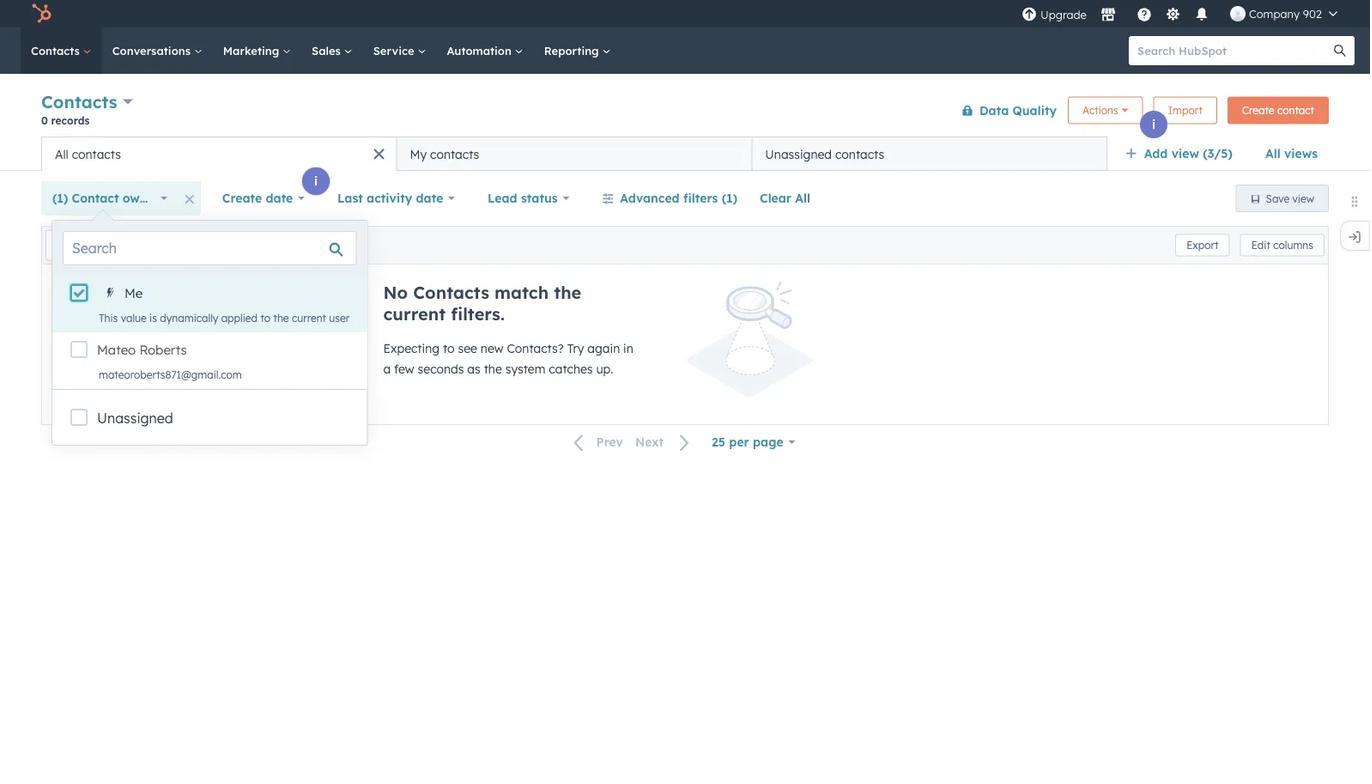 Task type: locate. For each thing, give the bounding box(es) containing it.
mateoroberts871@gmail.com
[[99, 368, 242, 381]]

0 vertical spatial i
[[1153, 117, 1156, 132]]

date right activity
[[416, 191, 443, 206]]

all for all views
[[1266, 146, 1281, 161]]

1 vertical spatial view
[[1293, 192, 1315, 205]]

owner
[[123, 191, 160, 206]]

1 contacts from the left
[[72, 146, 121, 161]]

1 horizontal spatial view
[[1293, 192, 1315, 205]]

current inside 'no contacts match the current filters.'
[[383, 303, 446, 325]]

2 horizontal spatial the
[[554, 282, 582, 303]]

clear all button
[[749, 181, 822, 216]]

all inside "link"
[[1266, 146, 1281, 161]]

expecting
[[383, 341, 440, 356]]

25 per page
[[712, 435, 784, 450]]

quality
[[1013, 103, 1057, 118]]

0 horizontal spatial (1)
[[52, 191, 68, 206]]

0 horizontal spatial view
[[1172, 146, 1200, 161]]

settings link
[[1163, 5, 1184, 23]]

1 horizontal spatial the
[[484, 362, 502, 377]]

all views link
[[1255, 137, 1330, 171]]

(1)
[[52, 191, 68, 206], [722, 191, 738, 206]]

notifications button
[[1188, 0, 1217, 27]]

0 horizontal spatial all
[[55, 146, 68, 161]]

reporting link
[[534, 27, 621, 74]]

0 horizontal spatial i button
[[302, 167, 330, 195]]

(1) right filters
[[722, 191, 738, 206]]

contacts for my contacts
[[430, 146, 480, 161]]

2 (1) from the left
[[722, 191, 738, 206]]

1 horizontal spatial all
[[796, 191, 811, 206]]

i button left last
[[302, 167, 330, 195]]

1 (1) from the left
[[52, 191, 68, 206]]

0 vertical spatial i button
[[1141, 111, 1168, 138]]

a
[[383, 362, 391, 377]]

1 vertical spatial the
[[274, 311, 289, 324]]

edit
[[1252, 239, 1271, 252]]

2 horizontal spatial all
[[1266, 146, 1281, 161]]

unassigned inside button
[[766, 146, 832, 161]]

unassigned down the 'mateoroberts871@gmail.com'
[[97, 410, 173, 427]]

list box containing me
[[52, 276, 367, 389]]

2 horizontal spatial contacts
[[836, 146, 885, 161]]

upgrade image
[[1022, 7, 1037, 23]]

view inside popup button
[[1172, 146, 1200, 161]]

unassigned up clear all
[[766, 146, 832, 161]]

view inside button
[[1293, 192, 1315, 205]]

1 vertical spatial to
[[443, 341, 455, 356]]

view
[[1172, 146, 1200, 161], [1293, 192, 1315, 205]]

view right save
[[1293, 192, 1315, 205]]

contacts inside popup button
[[41, 91, 117, 113]]

all
[[1266, 146, 1281, 161], [55, 146, 68, 161], [796, 191, 811, 206]]

0 horizontal spatial create
[[222, 191, 262, 206]]

0 horizontal spatial to
[[261, 311, 271, 324]]

in
[[624, 341, 634, 356]]

contacts button
[[41, 89, 133, 114]]

Search HubSpot search field
[[1129, 36, 1340, 65]]

all contacts button
[[41, 137, 397, 171]]

1 horizontal spatial contacts
[[430, 146, 480, 161]]

records
[[51, 114, 90, 127]]

1 vertical spatial i button
[[302, 167, 330, 195]]

date left last
[[266, 191, 293, 206]]

help button
[[1130, 0, 1159, 27]]

0
[[41, 114, 48, 127]]

0 vertical spatial view
[[1172, 146, 1200, 161]]

create left contact
[[1243, 104, 1275, 117]]

1 vertical spatial contacts
[[41, 91, 117, 113]]

all left views
[[1266, 146, 1281, 161]]

create inside popup button
[[222, 191, 262, 206]]

no
[[383, 282, 408, 303]]

0 vertical spatial unassigned
[[766, 146, 832, 161]]

mateo
[[97, 342, 136, 358]]

date
[[266, 191, 293, 206], [416, 191, 443, 206]]

actions
[[1083, 104, 1119, 117]]

1 vertical spatial unassigned
[[97, 410, 173, 427]]

0 horizontal spatial current
[[292, 311, 326, 324]]

filters
[[684, 191, 718, 206]]

all down '0 records'
[[55, 146, 68, 161]]

2 contacts from the left
[[430, 146, 480, 161]]

conversations
[[112, 43, 194, 58]]

company 902
[[1250, 6, 1323, 21]]

service
[[373, 43, 418, 58]]

import
[[1169, 104, 1203, 117]]

create down all contacts button on the top left of the page
[[222, 191, 262, 206]]

contacts inside button
[[72, 146, 121, 161]]

0 horizontal spatial contacts
[[72, 146, 121, 161]]

(3/5)
[[1203, 146, 1233, 161]]

list box
[[52, 276, 367, 389]]

mateo roberts image
[[1231, 6, 1246, 21]]

all for all contacts
[[55, 146, 68, 161]]

1 horizontal spatial create
[[1243, 104, 1275, 117]]

0 horizontal spatial date
[[266, 191, 293, 206]]

last activity date button
[[326, 181, 466, 216]]

create date button
[[211, 181, 316, 216]]

menu
[[1020, 0, 1350, 27]]

(1) left contact at left top
[[52, 191, 68, 206]]

unassigned contacts button
[[752, 137, 1108, 171]]

my contacts
[[410, 146, 480, 161]]

current up the expecting
[[383, 303, 446, 325]]

contacts right no
[[413, 282, 490, 303]]

0 vertical spatial contacts
[[31, 43, 83, 58]]

dynamically
[[160, 311, 218, 324]]

last
[[338, 191, 363, 206]]

contacts down hubspot link
[[31, 43, 83, 58]]

3 contacts from the left
[[836, 146, 885, 161]]

up.
[[596, 362, 614, 377]]

Search search field
[[63, 231, 357, 265]]

all inside button
[[55, 146, 68, 161]]

1 vertical spatial create
[[222, 191, 262, 206]]

i button up add
[[1141, 111, 1168, 138]]

company 902 button
[[1220, 0, 1348, 27]]

1 horizontal spatial i button
[[1141, 111, 1168, 138]]

2 date from the left
[[416, 191, 443, 206]]

view right add
[[1172, 146, 1200, 161]]

data quality
[[980, 103, 1057, 118]]

create inside button
[[1243, 104, 1275, 117]]

to right applied
[[261, 311, 271, 324]]

unassigned
[[766, 146, 832, 161], [97, 410, 173, 427]]

service link
[[363, 27, 437, 74]]

view for save
[[1293, 192, 1315, 205]]

all right the clear
[[796, 191, 811, 206]]

0 vertical spatial the
[[554, 282, 582, 303]]

this value is dynamically applied to the current user
[[99, 311, 350, 324]]

lead
[[488, 191, 518, 206]]

contacts up records on the left top of page
[[41, 91, 117, 113]]

(1) contact owner button
[[41, 181, 178, 216]]

1 horizontal spatial current
[[383, 303, 446, 325]]

contacts link
[[21, 27, 102, 74]]

the right applied
[[274, 311, 289, 324]]

1 horizontal spatial unassigned
[[766, 146, 832, 161]]

contacts
[[72, 146, 121, 161], [430, 146, 480, 161], [836, 146, 885, 161]]

filters.
[[451, 303, 505, 325]]

the right 'as'
[[484, 362, 502, 377]]

0 vertical spatial create
[[1243, 104, 1275, 117]]

0 horizontal spatial unassigned
[[97, 410, 173, 427]]

1 vertical spatial i
[[314, 173, 318, 189]]

the right match
[[554, 282, 582, 303]]

prev
[[597, 435, 623, 450]]

me
[[125, 285, 143, 301]]

search button
[[1326, 36, 1355, 65]]

0 horizontal spatial the
[[274, 311, 289, 324]]

1 horizontal spatial i
[[1153, 117, 1156, 132]]

roberts
[[139, 342, 187, 358]]

2 vertical spatial contacts
[[413, 282, 490, 303]]

1 horizontal spatial date
[[416, 191, 443, 206]]

current left the user
[[292, 311, 326, 324]]

reporting
[[544, 43, 602, 58]]

the
[[554, 282, 582, 303], [274, 311, 289, 324], [484, 362, 502, 377]]

1 horizontal spatial to
[[443, 341, 455, 356]]

1 horizontal spatial (1)
[[722, 191, 738, 206]]

2 vertical spatial the
[[484, 362, 502, 377]]

all contacts
[[55, 146, 121, 161]]

my
[[410, 146, 427, 161]]

save
[[1266, 192, 1290, 205]]

current
[[383, 303, 446, 325], [292, 311, 326, 324]]

match
[[495, 282, 549, 303]]

to left see
[[443, 341, 455, 356]]

hubspot image
[[31, 3, 52, 24]]

data quality button
[[951, 93, 1058, 128]]

prev button
[[564, 431, 629, 454]]



Task type: describe. For each thing, give the bounding box(es) containing it.
this
[[99, 311, 118, 324]]

as
[[468, 362, 481, 377]]

create for create date
[[222, 191, 262, 206]]

actions button
[[1068, 97, 1144, 124]]

the inside 'no contacts match the current filters.'
[[554, 282, 582, 303]]

(1) contact owner
[[52, 191, 160, 206]]

create contact button
[[1228, 97, 1330, 124]]

hubspot link
[[21, 3, 64, 24]]

unassigned for unassigned
[[97, 410, 173, 427]]

sales
[[312, 43, 344, 58]]

expecting to see new contacts? try again in a few seconds as the system catches up.
[[383, 341, 634, 377]]

create for create contact
[[1243, 104, 1275, 117]]

0 records
[[41, 114, 90, 127]]

0 vertical spatial to
[[261, 311, 271, 324]]

marketplaces button
[[1091, 0, 1127, 27]]

import button
[[1154, 97, 1218, 124]]

1 date from the left
[[266, 191, 293, 206]]

to inside expecting to see new contacts? try again in a few seconds as the system catches up.
[[443, 341, 455, 356]]

contact
[[72, 191, 119, 206]]

(1) inside button
[[722, 191, 738, 206]]

create contact
[[1243, 104, 1315, 117]]

try
[[567, 341, 584, 356]]

automation link
[[437, 27, 534, 74]]

next button
[[629, 431, 701, 454]]

export button
[[1176, 234, 1230, 256]]

all inside button
[[796, 191, 811, 206]]

value
[[121, 311, 147, 324]]

user
[[329, 311, 350, 324]]

few
[[394, 362, 415, 377]]

0 horizontal spatial i
[[314, 173, 318, 189]]

all views
[[1266, 146, 1318, 161]]

data
[[980, 103, 1009, 118]]

my contacts button
[[397, 137, 752, 171]]

conversations link
[[102, 27, 213, 74]]

automation
[[447, 43, 515, 58]]

last activity date
[[338, 191, 443, 206]]

25
[[712, 435, 726, 450]]

902
[[1304, 6, 1323, 21]]

status
[[521, 191, 558, 206]]

notifications image
[[1195, 8, 1210, 23]]

the inside expecting to see new contacts? try again in a few seconds as the system catches up.
[[484, 362, 502, 377]]

save view
[[1266, 192, 1315, 205]]

contacts for unassigned contacts
[[836, 146, 885, 161]]

help image
[[1137, 8, 1153, 23]]

marketplaces image
[[1101, 8, 1116, 23]]

contact
[[1278, 104, 1315, 117]]

add view (3/5) button
[[1115, 137, 1255, 171]]

sales link
[[301, 27, 363, 74]]

system
[[506, 362, 546, 377]]

(1) inside dropdown button
[[52, 191, 68, 206]]

company
[[1250, 6, 1300, 21]]

page
[[753, 435, 784, 450]]

contacts banner
[[41, 88, 1330, 137]]

see
[[458, 341, 477, 356]]

create date
[[222, 191, 293, 206]]

mateo roberts
[[97, 342, 187, 358]]

contacts inside 'no contacts match the current filters.'
[[413, 282, 490, 303]]

next
[[635, 435, 664, 450]]

lead status button
[[477, 181, 581, 216]]

Search name, phone, email addresses, or company search field
[[46, 230, 248, 261]]

marketing
[[223, 43, 283, 58]]

contacts?
[[507, 341, 564, 356]]

views
[[1285, 146, 1318, 161]]

unassigned contacts
[[766, 146, 885, 161]]

pagination navigation
[[564, 431, 701, 454]]

seconds
[[418, 362, 464, 377]]

activity
[[367, 191, 412, 206]]

edit columns button
[[1241, 234, 1325, 256]]

add view (3/5)
[[1145, 146, 1233, 161]]

search image
[[1335, 45, 1347, 57]]

unassigned for unassigned contacts
[[766, 146, 832, 161]]

settings image
[[1166, 7, 1181, 23]]

add
[[1145, 146, 1168, 161]]

per
[[729, 435, 750, 450]]

menu containing company 902
[[1020, 0, 1350, 27]]

contacts for all contacts
[[72, 146, 121, 161]]

advanced filters (1) button
[[591, 181, 749, 216]]

edit columns
[[1252, 239, 1314, 252]]

columns
[[1274, 239, 1314, 252]]

is
[[150, 311, 157, 324]]

marketing link
[[213, 27, 301, 74]]

clear all
[[760, 191, 811, 206]]

advanced
[[620, 191, 680, 206]]

new
[[481, 341, 504, 356]]

view for add
[[1172, 146, 1200, 161]]

lead status
[[488, 191, 558, 206]]



Task type: vqa. For each thing, say whether or not it's contained in the screenshot.
Add,
no



